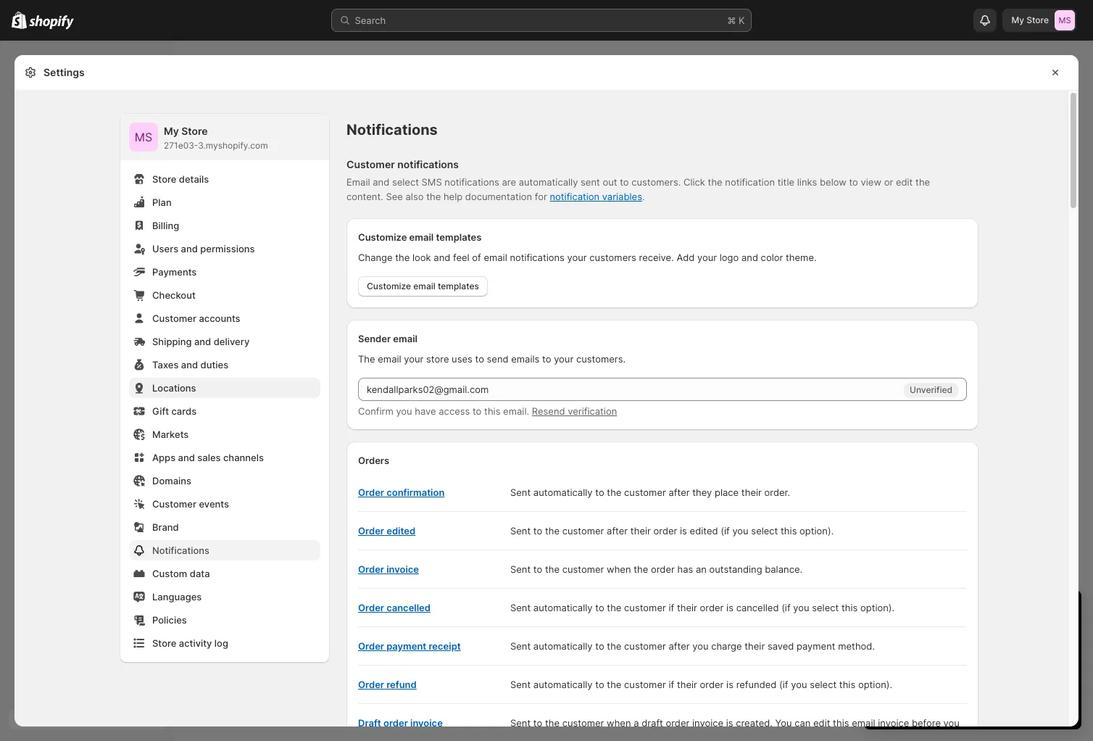 Task type: describe. For each thing, give the bounding box(es) containing it.
email right of
[[484, 252, 508, 263]]

1 cancelled from the left
[[387, 602, 431, 614]]

switch to a paid plan and get:
[[879, 630, 1011, 641]]

⌘
[[728, 15, 737, 26]]

view
[[861, 176, 882, 188]]

plan inside pick your plan link
[[985, 699, 1003, 710]]

store inside my store 271e03-3.myshopify.com
[[182, 125, 208, 137]]

trial
[[1006, 604, 1032, 621]]

and right "users"
[[181, 243, 198, 255]]

domains
[[152, 475, 192, 487]]

0 vertical spatial notifications
[[398, 158, 459, 170]]

saved
[[768, 641, 795, 652]]

your right pick
[[964, 699, 983, 710]]

order for order invoice
[[358, 564, 384, 575]]

users and permissions link
[[129, 239, 321, 259]]

0 vertical spatial templates
[[436, 231, 482, 243]]

you left charge
[[693, 641, 709, 652]]

receipt
[[429, 641, 461, 652]]

store activity log link
[[129, 633, 321, 654]]

this up "balance."
[[781, 525, 798, 537]]

k
[[739, 15, 745, 26]]

title
[[778, 176, 795, 188]]

receive.
[[639, 252, 674, 263]]

shopify image
[[29, 15, 74, 30]]

invoice up order cancelled link
[[387, 564, 419, 575]]

(if for refunded
[[780, 679, 789, 691]]

their left the saved
[[745, 641, 765, 652]]

order refund
[[358, 679, 417, 691]]

locations link
[[129, 378, 321, 398]]

email up 'look' at the left of page
[[410, 231, 434, 243]]

sent for sent automatically to the customer after they place their order.
[[511, 487, 531, 498]]

is up charge
[[727, 602, 734, 614]]

settings dialog
[[15, 55, 1079, 741]]

shipping
[[152, 336, 192, 347]]

balance.
[[765, 564, 803, 575]]

out
[[603, 176, 618, 188]]

1 horizontal spatial a
[[924, 630, 929, 641]]

notifications inside email and select sms notifications are automatically sent out to customers. click the notification title links below to view or edit the content. see also the help documentation for
[[445, 176, 500, 188]]

Unverified text field
[[358, 378, 902, 401]]

this down method.
[[840, 679, 856, 691]]

order payment receipt
[[358, 641, 461, 652]]

you inside sent to the customer when a draft order invoice is created. you can edit this email invoice before you send it.
[[944, 717, 960, 729]]

days
[[892, 604, 925, 621]]

place
[[715, 487, 739, 498]]

settings
[[44, 66, 85, 78]]

and inside email and select sms notifications are automatically sent out to customers. click the notification title links below to view or edit the content. see also the help documentation for
[[373, 176, 390, 188]]

draft
[[642, 717, 664, 729]]

you left have
[[396, 405, 413, 417]]

events
[[199, 498, 229, 510]]

if for cancelled
[[669, 602, 675, 614]]

apps and sales channels
[[152, 452, 264, 464]]

2 cancelled from the left
[[737, 602, 779, 614]]

activity
[[179, 638, 212, 649]]

select up 'can'
[[810, 679, 837, 691]]

links
[[798, 176, 818, 188]]

customize email templates link
[[358, 276, 488, 297]]

users
[[152, 243, 179, 255]]

color
[[761, 252, 784, 263]]

3 inside 3 days left in your trial element
[[911, 644, 917, 656]]

select inside email and select sms notifications are automatically sent out to customers. click the notification title links below to view or edit the content. see also the help documentation for
[[392, 176, 419, 188]]

and left feel
[[434, 252, 451, 263]]

if for refunded
[[669, 679, 675, 691]]

the inside sent to the customer when a draft order invoice is created. you can edit this email invoice before you send it.
[[545, 717, 560, 729]]

0 horizontal spatial plan
[[953, 630, 972, 641]]

my store 271e03-3.myshopify.com
[[164, 125, 268, 151]]

content.
[[347, 191, 384, 202]]

delivery
[[214, 336, 250, 347]]

edit inside email and select sms notifications are automatically sent out to customers. click the notification title links below to view or edit the content. see also the help documentation for
[[897, 176, 914, 188]]

when for the
[[607, 564, 631, 575]]

checkout
[[152, 289, 196, 301]]

sent automatically to the customer if their order is cancelled (if you select this option).
[[511, 602, 895, 614]]

3 inside 3 days left in your trial dropdown button
[[879, 604, 888, 621]]

automatically for sent automatically to the customer after they place their order.
[[534, 487, 593, 498]]

and inside to customize your online store and add bonus features
[[945, 673, 962, 685]]

it.
[[535, 732, 543, 741]]

email
[[347, 176, 370, 188]]

change
[[358, 252, 393, 263]]

1 vertical spatial store
[[931, 659, 953, 670]]

access
[[439, 405, 470, 417]]

shop settings menu element
[[120, 114, 329, 662]]

3 days left in your trial button
[[865, 590, 1082, 621]]

click
[[684, 176, 706, 188]]

apps
[[152, 452, 176, 464]]

notifications inside shop settings menu "element"
[[152, 545, 210, 556]]

email inside sent to the customer when a draft order invoice is created. you can edit this email invoice before you send it.
[[852, 717, 876, 729]]

verification
[[568, 405, 618, 417]]

sent for sent automatically to the customer if their order is refunded (if you select this option).
[[511, 679, 531, 691]]

billing link
[[129, 215, 321, 236]]

is up has at the bottom of the page
[[680, 525, 688, 537]]

your left "customers"
[[568, 252, 587, 263]]

feel
[[453, 252, 470, 263]]

1 horizontal spatial my store image
[[1055, 10, 1076, 30]]

select down order.
[[752, 525, 779, 537]]

pick your plan link
[[879, 695, 1068, 715]]

documentation
[[466, 191, 533, 202]]

this up method.
[[842, 602, 858, 614]]

.
[[643, 191, 645, 202]]

taxes and duties link
[[129, 355, 321, 375]]

your right emails on the top left
[[554, 353, 574, 365]]

1 vertical spatial after
[[607, 525, 628, 537]]

outstanding
[[710, 564, 763, 575]]

their down has at the bottom of the page
[[677, 602, 698, 614]]

order for order edited
[[358, 525, 384, 537]]

1 horizontal spatial notifications
[[347, 121, 438, 139]]

are
[[502, 176, 517, 188]]

checkout link
[[129, 285, 321, 305]]

confirm
[[358, 405, 394, 417]]

sent automatically to the customer after they place their order.
[[511, 487, 791, 498]]

can
[[795, 717, 811, 729]]

pick your plan
[[944, 699, 1003, 710]]

order invoice link
[[358, 564, 419, 575]]

is left refunded
[[727, 679, 734, 691]]

1 vertical spatial notification
[[550, 191, 600, 202]]

method.
[[839, 641, 876, 652]]

order confirmation
[[358, 487, 445, 498]]

automatically for sent automatically to the customer after you charge their saved payment method.
[[534, 641, 593, 652]]

payments link
[[129, 262, 321, 282]]

automatically for sent automatically to the customer if their order is cancelled (if you select this option).
[[534, 602, 593, 614]]

custom data link
[[129, 564, 321, 584]]

notification inside email and select sms notifications are automatically sent out to customers. click the notification title links below to view or edit the content. see also the help documentation for
[[726, 176, 775, 188]]

sent for sent automatically to the customer if their order is cancelled (if you select this option).
[[511, 602, 531, 614]]

1 edited from the left
[[387, 525, 416, 537]]

send inside sent to the customer when a draft order invoice is created. you can edit this email invoice before you send it.
[[511, 732, 532, 741]]

order down 'an'
[[700, 602, 724, 614]]

your inside dropdown button
[[972, 604, 1002, 621]]

invoice down 'sent automatically to the customer if their order is refunded (if you select this option).'
[[693, 717, 724, 729]]

you up outstanding
[[733, 525, 749, 537]]

left
[[929, 604, 952, 621]]

details
[[179, 173, 209, 185]]

my for my store 271e03-3.myshopify.com
[[164, 125, 179, 137]]

order edited link
[[358, 525, 416, 537]]

customer events link
[[129, 494, 321, 514]]

store inside to customize your online store and add bonus features
[[920, 673, 943, 685]]

unverified
[[910, 384, 953, 395]]

they
[[693, 487, 713, 498]]

store details
[[152, 173, 209, 185]]

sent automatically to the customer after you charge their saved payment method.
[[511, 641, 876, 652]]

order up sent to the customer when the order has an outstanding balance.
[[654, 525, 678, 537]]

customers
[[590, 252, 637, 263]]

select up method.
[[813, 602, 839, 614]]

the
[[358, 353, 375, 365]]

paid
[[932, 630, 951, 641]]

sent to the customer when the order has an outstanding balance.
[[511, 564, 803, 575]]

2 vertical spatial notifications
[[510, 252, 565, 263]]

and down customer accounts
[[194, 336, 211, 347]]

⌘ k
[[728, 15, 745, 26]]

for inside email and select sms notifications are automatically sent out to customers. click the notification title links below to view or edit the content. see also the help documentation for
[[535, 191, 548, 202]]

1 vertical spatial customize email templates
[[367, 281, 480, 292]]

sales
[[198, 452, 221, 464]]

customers. for your
[[577, 353, 626, 365]]

policies
[[152, 614, 187, 626]]

in
[[956, 604, 968, 621]]

to inside to customize your online store and add bonus features
[[984, 659, 993, 670]]

order for order cancelled
[[358, 602, 384, 614]]



Task type: locate. For each thing, give the bounding box(es) containing it.
sent inside sent to the customer when a draft order invoice is created. you can edit this email invoice before you send it.
[[511, 717, 531, 729]]

customize email templates down 'look' at the left of page
[[367, 281, 480, 292]]

order down order invoice link
[[358, 602, 384, 614]]

order
[[358, 487, 384, 498], [358, 525, 384, 537], [358, 564, 384, 575], [358, 602, 384, 614], [358, 641, 384, 652], [358, 679, 384, 691]]

0 vertical spatial notification
[[726, 176, 775, 188]]

6 sent from the top
[[511, 679, 531, 691]]

0 horizontal spatial my store image
[[129, 123, 158, 152]]

this left email.
[[485, 405, 501, 417]]

order down charge
[[700, 679, 724, 691]]

0 vertical spatial send
[[487, 353, 509, 365]]

features
[[1015, 673, 1051, 685]]

2 edited from the left
[[690, 525, 719, 537]]

customer
[[625, 487, 667, 498], [563, 525, 605, 537], [563, 564, 605, 575], [625, 602, 667, 614], [625, 641, 667, 652], [625, 679, 667, 691], [563, 717, 605, 729]]

resend verification button
[[532, 405, 618, 417]]

templates
[[436, 231, 482, 243], [438, 281, 480, 292]]

languages
[[152, 591, 202, 603]]

my store image left '271e03-'
[[129, 123, 158, 152]]

my store image
[[1055, 10, 1076, 30], [129, 123, 158, 152]]

store down $50 app store credit on the right bottom
[[920, 673, 943, 685]]

0 vertical spatial customer
[[347, 158, 395, 170]]

customer up 'email'
[[347, 158, 395, 170]]

to customize your online store and add bonus features
[[891, 659, 1064, 685]]

and
[[373, 176, 390, 188], [181, 243, 198, 255], [434, 252, 451, 263], [742, 252, 759, 263], [194, 336, 211, 347], [181, 359, 198, 371], [178, 452, 195, 464], [975, 630, 992, 641], [945, 673, 962, 685]]

customer
[[347, 158, 395, 170], [152, 313, 197, 324], [152, 498, 197, 510]]

order down order edited link
[[358, 564, 384, 575]]

customer accounts
[[152, 313, 241, 324]]

1 horizontal spatial cancelled
[[737, 602, 779, 614]]

customer down domains
[[152, 498, 197, 510]]

send left emails on the top left
[[487, 353, 509, 365]]

variables
[[603, 191, 643, 202]]

customize email templates
[[358, 231, 482, 243], [367, 281, 480, 292]]

your down 'sender email'
[[404, 353, 424, 365]]

shipping and delivery
[[152, 336, 250, 347]]

you down "balance."
[[794, 602, 810, 614]]

notifications up customer notifications
[[347, 121, 438, 139]]

2 order from the top
[[358, 525, 384, 537]]

(if right refunded
[[780, 679, 789, 691]]

0 vertical spatial customers.
[[632, 176, 681, 188]]

custom data
[[152, 568, 210, 580]]

order cancelled link
[[358, 602, 431, 614]]

a left draft on the right bottom
[[634, 717, 639, 729]]

and up $1/month
[[975, 630, 992, 641]]

0 horizontal spatial my
[[164, 125, 179, 137]]

and right taxes
[[181, 359, 198, 371]]

after left they
[[669, 487, 690, 498]]

1 horizontal spatial customers.
[[632, 176, 681, 188]]

sent
[[511, 487, 531, 498], [511, 525, 531, 537], [511, 564, 531, 575], [511, 602, 531, 614], [511, 641, 531, 652], [511, 679, 531, 691], [511, 717, 531, 729]]

payment right the saved
[[797, 641, 836, 652]]

customer notifications
[[347, 158, 459, 170]]

0 horizontal spatial payment
[[387, 641, 427, 652]]

notifications up custom data
[[152, 545, 210, 556]]

billing
[[152, 220, 179, 231]]

1 vertical spatial 3
[[911, 644, 917, 656]]

1 vertical spatial notifications
[[152, 545, 210, 556]]

notifications up help
[[445, 176, 500, 188]]

customers. inside email and select sms notifications are automatically sent out to customers. click the notification title links below to view or edit the content. see also the help documentation for
[[632, 176, 681, 188]]

1 vertical spatial for
[[956, 644, 968, 656]]

email down 'look' at the left of page
[[414, 281, 436, 292]]

1 horizontal spatial payment
[[797, 641, 836, 652]]

1 vertical spatial if
[[669, 679, 675, 691]]

1 vertical spatial customers.
[[577, 353, 626, 365]]

customize down change
[[367, 281, 411, 292]]

1 horizontal spatial for
[[956, 644, 968, 656]]

when for a
[[607, 717, 631, 729]]

1 vertical spatial templates
[[438, 281, 480, 292]]

order left 'refund'
[[358, 679, 384, 691]]

(if down place
[[721, 525, 730, 537]]

0 horizontal spatial edit
[[814, 717, 831, 729]]

this inside sent to the customer when a draft order invoice is created. you can edit this email invoice before you send it.
[[834, 717, 850, 729]]

after down sent automatically to the customer after they place their order.
[[607, 525, 628, 537]]

taxes
[[152, 359, 179, 371]]

if down sent to the customer when the order has an outstanding balance.
[[669, 602, 675, 614]]

$1/month
[[971, 644, 1013, 656]]

sent for sent automatically to the customer after you charge their saved payment method.
[[511, 641, 531, 652]]

0 vertical spatial (if
[[721, 525, 730, 537]]

edit right 'can'
[[814, 717, 831, 729]]

after for they
[[669, 487, 690, 498]]

customer for customer events
[[152, 498, 197, 510]]

1 horizontal spatial edit
[[897, 176, 914, 188]]

your right in
[[972, 604, 1002, 621]]

store inside settings dialog
[[427, 353, 449, 365]]

0 horizontal spatial send
[[487, 353, 509, 365]]

$50 app store credit link
[[891, 659, 982, 670]]

order up order invoice link
[[358, 525, 384, 537]]

and right 'apps'
[[178, 452, 195, 464]]

3 days left in your trial
[[879, 604, 1032, 621]]

my inside my store 271e03-3.myshopify.com
[[164, 125, 179, 137]]

for right the "documentation"
[[535, 191, 548, 202]]

0 horizontal spatial notifications
[[152, 545, 210, 556]]

5 sent from the top
[[511, 641, 531, 652]]

customers. up unverified text box
[[577, 353, 626, 365]]

my store
[[1012, 15, 1050, 25]]

policies link
[[129, 610, 321, 630]]

add
[[965, 673, 982, 685]]

2 vertical spatial customer
[[152, 498, 197, 510]]

customize up change
[[358, 231, 407, 243]]

0 vertical spatial for
[[535, 191, 548, 202]]

1 sent from the top
[[511, 487, 531, 498]]

1 payment from the left
[[387, 641, 427, 652]]

their down sent automatically to the customer after they place their order.
[[631, 525, 651, 537]]

0 vertical spatial after
[[669, 487, 690, 498]]

is left created.
[[727, 717, 734, 729]]

store activity log
[[152, 638, 228, 649]]

or
[[885, 176, 894, 188]]

automatically for sent automatically to the customer if their order is refunded (if you select this option).
[[534, 679, 593, 691]]

0 horizontal spatial notification
[[550, 191, 600, 202]]

cards
[[172, 405, 197, 417]]

0 vertical spatial 3
[[879, 604, 888, 621]]

order inside sent to the customer when a draft order invoice is created. you can edit this email invoice before you send it.
[[666, 717, 690, 729]]

1 horizontal spatial plan
[[985, 699, 1003, 710]]

notification variables .
[[550, 191, 645, 202]]

1 vertical spatial send
[[511, 732, 532, 741]]

0 vertical spatial customize email templates
[[358, 231, 482, 243]]

invoice down 'refund'
[[411, 717, 443, 729]]

edited down order confirmation
[[387, 525, 416, 537]]

3 left days
[[879, 604, 888, 621]]

customize
[[996, 659, 1041, 670]]

when left draft on the right bottom
[[607, 717, 631, 729]]

for up credit
[[956, 644, 968, 656]]

2 payment from the left
[[797, 641, 836, 652]]

sent for sent to the customer after their order is edited (if you select this option).
[[511, 525, 531, 537]]

taxes and duties
[[152, 359, 229, 371]]

1 when from the top
[[607, 564, 631, 575]]

order left has at the bottom of the page
[[651, 564, 675, 575]]

after for you
[[669, 641, 690, 652]]

0 vertical spatial edit
[[897, 176, 914, 188]]

1 if from the top
[[669, 602, 675, 614]]

customers. for to
[[632, 176, 681, 188]]

2 vertical spatial (if
[[780, 679, 789, 691]]

draft
[[358, 717, 381, 729]]

(if down "balance."
[[782, 602, 791, 614]]

customer for customer notifications
[[347, 158, 395, 170]]

order for order payment receipt
[[358, 641, 384, 652]]

cancelled down outstanding
[[737, 602, 779, 614]]

cancelled up order payment receipt
[[387, 602, 431, 614]]

plan down bonus
[[985, 699, 1003, 710]]

templates down feel
[[438, 281, 480, 292]]

a left paid
[[924, 630, 929, 641]]

email down 'sender email'
[[378, 353, 402, 365]]

order up order refund link
[[358, 641, 384, 652]]

1 vertical spatial when
[[607, 717, 631, 729]]

customize inside 'customize email templates' link
[[367, 281, 411, 292]]

notifications right of
[[510, 252, 565, 263]]

after up 'sent automatically to the customer if their order is refunded (if you select this option).'
[[669, 641, 690, 652]]

their right place
[[742, 487, 762, 498]]

2 sent from the top
[[511, 525, 531, 537]]

to inside sent to the customer when a draft order invoice is created. you can edit this email invoice before you send it.
[[534, 717, 543, 729]]

2 vertical spatial store
[[920, 673, 943, 685]]

1 vertical spatial my store image
[[129, 123, 158, 152]]

1 order from the top
[[358, 487, 384, 498]]

6 order from the top
[[358, 679, 384, 691]]

accounts
[[199, 313, 241, 324]]

you up 'can'
[[792, 679, 808, 691]]

templates up feel
[[436, 231, 482, 243]]

2 when from the top
[[607, 717, 631, 729]]

if down sent automatically to the customer after you charge their saved payment method.
[[669, 679, 675, 691]]

markets link
[[129, 424, 321, 445]]

5 order from the top
[[358, 641, 384, 652]]

payment
[[387, 641, 427, 652], [797, 641, 836, 652]]

1 horizontal spatial edited
[[690, 525, 719, 537]]

change the look and feel of email notifications your customers receive. add your logo and color theme.
[[358, 252, 817, 263]]

0 vertical spatial my
[[1012, 15, 1025, 25]]

of
[[472, 252, 481, 263]]

0 vertical spatial store
[[427, 353, 449, 365]]

(if for cancelled
[[782, 602, 791, 614]]

1 horizontal spatial 3
[[911, 644, 917, 656]]

2 if from the top
[[669, 679, 675, 691]]

you
[[396, 405, 413, 417], [733, 525, 749, 537], [794, 602, 810, 614], [693, 641, 709, 652], [792, 679, 808, 691], [944, 717, 960, 729]]

and right the logo
[[742, 252, 759, 263]]

option). down $50
[[859, 679, 893, 691]]

bonus
[[985, 673, 1012, 685]]

get:
[[994, 630, 1011, 641]]

your
[[568, 252, 587, 263], [698, 252, 718, 263], [404, 353, 424, 365], [554, 353, 574, 365], [972, 604, 1002, 621], [1044, 659, 1064, 670], [964, 699, 983, 710]]

email.
[[504, 405, 530, 417]]

for
[[535, 191, 548, 202], [956, 644, 968, 656]]

$50
[[891, 659, 908, 670]]

customize email templates up 'look' at the left of page
[[358, 231, 482, 243]]

uses
[[452, 353, 473, 365]]

sent for sent to the customer when the order has an outstanding balance.
[[511, 564, 531, 575]]

0 vertical spatial option).
[[800, 525, 834, 537]]

dialog
[[1085, 55, 1094, 727]]

your inside to customize your online store and add bonus features
[[1044, 659, 1064, 670]]

0 vertical spatial a
[[924, 630, 929, 641]]

a inside sent to the customer when a draft order invoice is created. you can edit this email invoice before you send it.
[[634, 717, 639, 729]]

online
[[891, 673, 917, 685]]

is inside sent to the customer when a draft order invoice is created. you can edit this email invoice before you send it.
[[727, 717, 734, 729]]

my for my store
[[1012, 15, 1025, 25]]

theme.
[[786, 252, 817, 263]]

store down months
[[931, 659, 953, 670]]

1 vertical spatial my
[[164, 125, 179, 137]]

also
[[406, 191, 424, 202]]

customers. up the .
[[632, 176, 681, 188]]

send
[[487, 353, 509, 365], [511, 732, 532, 741]]

switch
[[879, 630, 909, 641]]

customer inside sent to the customer when a draft order invoice is created. you can edit this email invoice before you send it.
[[563, 717, 605, 729]]

before
[[913, 717, 942, 729]]

my store image inside shop settings menu "element"
[[129, 123, 158, 152]]

2 vertical spatial after
[[669, 641, 690, 652]]

1 vertical spatial notifications
[[445, 176, 500, 188]]

store
[[1027, 15, 1050, 25], [182, 125, 208, 137], [152, 173, 177, 185], [152, 638, 177, 649]]

automatically inside email and select sms notifications are automatically sent out to customers. click the notification title links below to view or edit the content. see also the help documentation for
[[519, 176, 578, 188]]

this
[[485, 405, 501, 417], [781, 525, 798, 537], [842, 602, 858, 614], [840, 679, 856, 691], [834, 717, 850, 729]]

271e03-
[[164, 140, 198, 151]]

order for order refund
[[358, 679, 384, 691]]

1 vertical spatial a
[[634, 717, 639, 729]]

you
[[776, 717, 793, 729]]

channels
[[223, 452, 264, 464]]

4 order from the top
[[358, 602, 384, 614]]

1 vertical spatial plan
[[985, 699, 1003, 710]]

0 vertical spatial notifications
[[347, 121, 438, 139]]

resend
[[532, 405, 566, 417]]

order right draft
[[384, 717, 408, 729]]

1 vertical spatial option).
[[861, 602, 895, 614]]

custom
[[152, 568, 187, 580]]

order for order confirmation
[[358, 487, 384, 498]]

sent for sent to the customer when a draft order invoice is created. you can edit this email invoice before you send it.
[[511, 717, 531, 729]]

1 vertical spatial (if
[[782, 602, 791, 614]]

select up the also
[[392, 176, 419, 188]]

3 order from the top
[[358, 564, 384, 575]]

invoice left before
[[879, 717, 910, 729]]

0 vertical spatial if
[[669, 602, 675, 614]]

0 horizontal spatial customers.
[[577, 353, 626, 365]]

0 horizontal spatial 3
[[879, 604, 888, 621]]

brand link
[[129, 517, 321, 538]]

send left it.
[[511, 732, 532, 741]]

languages link
[[129, 587, 321, 607]]

logo
[[720, 252, 739, 263]]

payment left receipt
[[387, 641, 427, 652]]

edit inside sent to the customer when a draft order invoice is created. you can edit this email invoice before you send it.
[[814, 717, 831, 729]]

0 vertical spatial when
[[607, 564, 631, 575]]

emails
[[512, 353, 540, 365]]

0 vertical spatial plan
[[953, 630, 972, 641]]

3 sent from the top
[[511, 564, 531, 575]]

1 vertical spatial customize
[[367, 281, 411, 292]]

7 sent from the top
[[511, 717, 531, 729]]

gift cards link
[[129, 401, 321, 421]]

notifications
[[347, 121, 438, 139], [152, 545, 210, 556]]

and up "see"
[[373, 176, 390, 188]]

order down orders
[[358, 487, 384, 498]]

0 horizontal spatial a
[[634, 717, 639, 729]]

3 days left in your trial element
[[865, 628, 1082, 730]]

to
[[620, 176, 629, 188], [850, 176, 859, 188], [475, 353, 484, 365], [543, 353, 552, 365], [473, 405, 482, 417], [596, 487, 605, 498], [534, 525, 543, 537], [534, 564, 543, 575], [596, 602, 605, 614], [912, 630, 921, 641], [596, 641, 605, 652], [984, 659, 993, 670], [596, 679, 605, 691], [534, 717, 543, 729]]

app
[[911, 659, 928, 670]]

1 vertical spatial customer
[[152, 313, 197, 324]]

3 right first
[[911, 644, 917, 656]]

their down sent automatically to the customer after you charge their saved payment method.
[[677, 679, 698, 691]]

is
[[680, 525, 688, 537], [727, 602, 734, 614], [727, 679, 734, 691], [727, 717, 734, 729]]

option). up switch
[[861, 602, 895, 614]]

2 vertical spatial option).
[[859, 679, 893, 691]]

apps and sales channels link
[[129, 448, 321, 468]]

sent
[[581, 176, 600, 188]]

email inside 'customize email templates' link
[[414, 281, 436, 292]]

plan up first 3 months for $1/month
[[953, 630, 972, 641]]

customer events
[[152, 498, 229, 510]]

0 horizontal spatial for
[[535, 191, 548, 202]]

my store image right my store
[[1055, 10, 1076, 30]]

when down sent to the customer after their order is edited (if you select this option).
[[607, 564, 631, 575]]

0 vertical spatial customize
[[358, 231, 407, 243]]

domains link
[[129, 471, 321, 491]]

notification left title
[[726, 176, 775, 188]]

email right 'sender'
[[393, 333, 418, 345]]

for inside 3 days left in your trial element
[[956, 644, 968, 656]]

notifications link
[[129, 540, 321, 561]]

customer for customer accounts
[[152, 313, 197, 324]]

4 sent from the top
[[511, 602, 531, 614]]

option). for sent automatically to the customer if their order is refunded (if you select this option).
[[859, 679, 893, 691]]

1 horizontal spatial my
[[1012, 15, 1025, 25]]

1 horizontal spatial notification
[[726, 176, 775, 188]]

credit
[[956, 659, 982, 670]]

1 vertical spatial edit
[[814, 717, 831, 729]]

0 horizontal spatial edited
[[387, 525, 416, 537]]

cancelled
[[387, 602, 431, 614], [737, 602, 779, 614]]

you down pick
[[944, 717, 960, 729]]

option). for sent automatically to the customer if their order is cancelled (if you select this option).
[[861, 602, 895, 614]]

order right draft on the right bottom
[[666, 717, 690, 729]]

when inside sent to the customer when a draft order invoice is created. you can edit this email invoice before you send it.
[[607, 717, 631, 729]]

notification variables link
[[550, 191, 643, 202]]

shopify image
[[12, 11, 27, 29]]

0 horizontal spatial cancelled
[[387, 602, 431, 614]]

1 horizontal spatial send
[[511, 732, 532, 741]]

data
[[190, 568, 210, 580]]

order payment receipt link
[[358, 641, 461, 652]]

0 vertical spatial my store image
[[1055, 10, 1076, 30]]

option). up "balance."
[[800, 525, 834, 537]]

your right add
[[698, 252, 718, 263]]



Task type: vqa. For each thing, say whether or not it's contained in the screenshot.
2nd payment from left
yes



